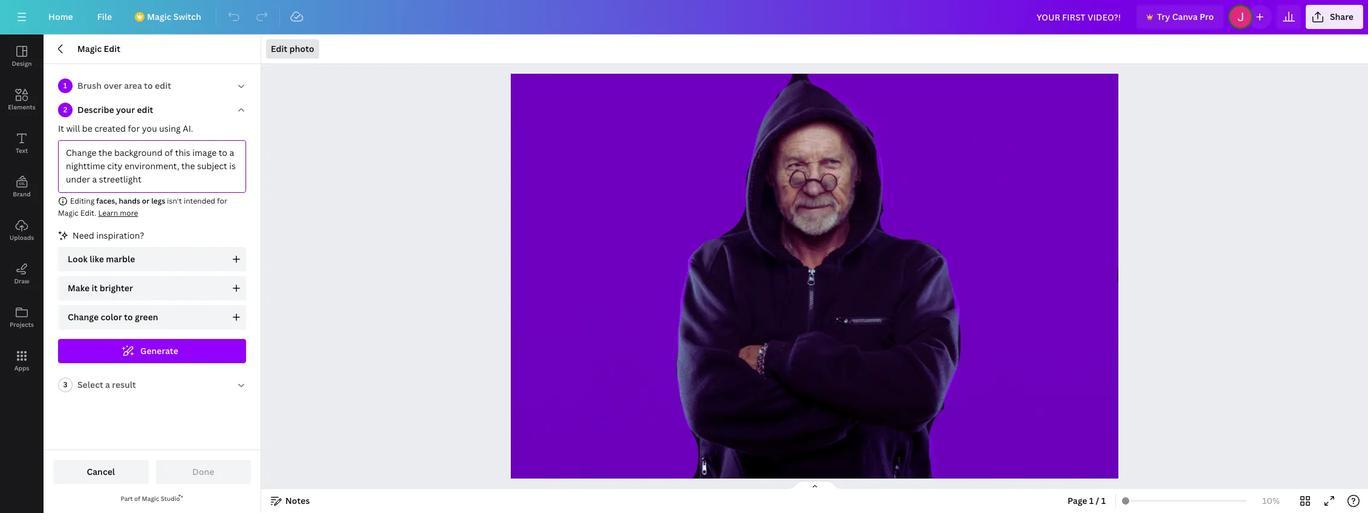 Task type: locate. For each thing, give the bounding box(es) containing it.
1 vertical spatial to
[[124, 311, 133, 323]]

for left you
[[128, 123, 140, 134]]

+ add page button
[[523, 436, 1098, 460]]

done button
[[156, 460, 251, 484]]

magic for magic studio
[[142, 495, 159, 503]]

hands
[[119, 196, 140, 206]]

1 horizontal spatial edit
[[155, 80, 171, 91]]

be
[[82, 123, 92, 134]]

pro
[[1200, 11, 1214, 22]]

1 horizontal spatial to
[[144, 80, 153, 91]]

edit left photo
[[271, 43, 287, 54]]

look like marble button
[[58, 247, 246, 272]]

1 vertical spatial edit
[[137, 104, 153, 116]]

make
[[68, 282, 90, 294]]

edit down the file "popup button"
[[104, 43, 120, 54]]

projects
[[10, 321, 34, 329]]

change color to green
[[68, 311, 158, 323]]

magic left switch
[[147, 11, 171, 22]]

0 horizontal spatial edit
[[104, 43, 120, 54]]

page
[[1068, 495, 1088, 507]]

uploads
[[10, 233, 34, 242]]

1 right /
[[1102, 495, 1106, 507]]

brighter
[[100, 282, 133, 294]]

home
[[48, 11, 73, 22]]

generate button
[[58, 339, 246, 363]]

part
[[121, 495, 133, 503]]

2 horizontal spatial 1
[[1102, 495, 1106, 507]]

1 left /
[[1090, 495, 1094, 507]]

try canva pro button
[[1137, 5, 1224, 29]]

brand button
[[0, 165, 44, 209]]

1 edit from the left
[[104, 43, 120, 54]]

edit right 'area'
[[155, 80, 171, 91]]

studio
[[161, 495, 180, 503]]

1 up 2
[[63, 80, 67, 91]]

add
[[794, 442, 811, 454]]

0 vertical spatial to
[[144, 80, 153, 91]]

2 edit from the left
[[271, 43, 287, 54]]

area
[[124, 80, 142, 91]]

1 horizontal spatial for
[[217, 196, 227, 206]]

isn't intended for magic edit.
[[58, 196, 227, 218]]

share button
[[1306, 5, 1364, 29]]

magic
[[147, 11, 171, 22], [77, 43, 102, 54], [58, 208, 79, 218], [142, 495, 159, 503]]

or
[[142, 196, 150, 206]]

notes button
[[266, 492, 315, 511]]

0 horizontal spatial for
[[128, 123, 140, 134]]

photo
[[289, 43, 314, 54]]

10%
[[1263, 495, 1280, 507]]

it
[[58, 123, 64, 134]]

will
[[66, 123, 80, 134]]

to right 'area'
[[144, 80, 153, 91]]

green
[[135, 311, 158, 323]]

0 horizontal spatial to
[[124, 311, 133, 323]]

edit up you
[[137, 104, 153, 116]]

1 vertical spatial for
[[217, 196, 227, 206]]

it will be created for you using ai.
[[58, 123, 193, 134]]

magic inside isn't intended for magic edit.
[[58, 208, 79, 218]]

for right 'intended' in the top of the page
[[217, 196, 227, 206]]

try
[[1158, 11, 1171, 22]]

for
[[128, 123, 140, 134], [217, 196, 227, 206]]

magic studio
[[142, 495, 180, 503]]

magic down editing
[[58, 208, 79, 218]]

Design title text field
[[1027, 5, 1132, 29]]

result
[[112, 379, 136, 391]]

file button
[[88, 5, 122, 29]]

a
[[105, 379, 110, 391]]

edit inside popup button
[[271, 43, 287, 54]]

projects button
[[0, 296, 44, 339]]

learn more
[[98, 208, 138, 218]]

1 horizontal spatial edit
[[271, 43, 287, 54]]

magic right of
[[142, 495, 159, 503]]

magic down the file "popup button"
[[77, 43, 102, 54]]

notes
[[285, 495, 310, 507]]

part of
[[121, 495, 142, 503]]

uploads button
[[0, 209, 44, 252]]

describe your edit
[[77, 104, 153, 116]]

using
[[159, 123, 181, 134]]

cancel
[[87, 466, 115, 478]]

cancel button
[[53, 460, 148, 484]]

you
[[142, 123, 157, 134]]

generate
[[140, 345, 178, 357]]

elements
[[8, 103, 36, 111]]

change color to green button
[[58, 305, 246, 330]]

0 vertical spatial for
[[128, 123, 140, 134]]

edit photo button
[[266, 39, 319, 59]]

learn more link
[[98, 208, 138, 218]]

edit
[[104, 43, 120, 54], [271, 43, 287, 54]]

to right color
[[124, 311, 133, 323]]

marble
[[106, 253, 135, 265]]

2
[[63, 105, 67, 115]]

magic for magic edit
[[77, 43, 102, 54]]

more
[[120, 208, 138, 218]]

your
[[116, 104, 135, 116]]

1
[[63, 80, 67, 91], [1090, 495, 1094, 507], [1102, 495, 1106, 507]]

0 horizontal spatial 1
[[63, 80, 67, 91]]

done
[[192, 466, 214, 478]]

magic for magic switch
[[147, 11, 171, 22]]

faces,
[[96, 196, 117, 206]]

magic inside button
[[147, 11, 171, 22]]



Task type: describe. For each thing, give the bounding box(es) containing it.
isn't
[[167, 196, 182, 206]]

created
[[94, 123, 126, 134]]

brush
[[77, 80, 102, 91]]

10% button
[[1252, 492, 1291, 511]]

describe
[[77, 104, 114, 116]]

page 1 / 1
[[1068, 495, 1106, 507]]

look like marble
[[68, 253, 135, 265]]

try canva pro
[[1158, 11, 1214, 22]]

magic edit
[[77, 43, 120, 54]]

editing faces, hands or legs
[[70, 196, 165, 206]]

share
[[1330, 11, 1354, 22]]

edit.
[[80, 208, 96, 218]]

page
[[813, 442, 833, 454]]

elements button
[[0, 78, 44, 122]]

side panel tab list
[[0, 34, 44, 383]]

color
[[101, 311, 122, 323]]

apps button
[[0, 339, 44, 383]]

text
[[16, 146, 28, 155]]

file
[[97, 11, 112, 22]]

It will be created for you using AI. text field
[[59, 141, 246, 192]]

draw
[[14, 277, 29, 285]]

show pages image
[[786, 481, 844, 490]]

edit photo
[[271, 43, 314, 54]]

+ add page
[[788, 442, 833, 454]]

over
[[104, 80, 122, 91]]

ai.
[[183, 123, 193, 134]]

for inside isn't intended for magic edit.
[[217, 196, 227, 206]]

make it brighter button
[[58, 276, 246, 301]]

draw button
[[0, 252, 44, 296]]

main menu bar
[[0, 0, 1369, 34]]

0 vertical spatial edit
[[155, 80, 171, 91]]

+
[[788, 442, 792, 454]]

home link
[[39, 5, 83, 29]]

3
[[63, 380, 67, 390]]

design button
[[0, 34, 44, 78]]

look
[[68, 253, 88, 265]]

brush over area to edit
[[77, 80, 171, 91]]

apps
[[14, 364, 29, 373]]

make it brighter
[[68, 282, 133, 294]]

of
[[134, 495, 140, 503]]

select
[[77, 379, 103, 391]]

/
[[1096, 495, 1100, 507]]

to inside 'change color to green' 'button'
[[124, 311, 133, 323]]

legs
[[151, 196, 165, 206]]

editing
[[70, 196, 95, 206]]

switch
[[173, 11, 201, 22]]

magic switch button
[[127, 5, 211, 29]]

need inspiration?
[[73, 230, 144, 241]]

magic switch
[[147, 11, 201, 22]]

1 horizontal spatial 1
[[1090, 495, 1094, 507]]

learn
[[98, 208, 118, 218]]

brand
[[13, 190, 31, 198]]

design
[[12, 59, 32, 68]]

it
[[92, 282, 98, 294]]

inspiration?
[[96, 230, 144, 241]]

intended
[[184, 196, 215, 206]]

0 horizontal spatial edit
[[137, 104, 153, 116]]

like
[[90, 253, 104, 265]]

change
[[68, 311, 99, 323]]

need
[[73, 230, 94, 241]]

canva
[[1173, 11, 1198, 22]]

text button
[[0, 122, 44, 165]]



Task type: vqa. For each thing, say whether or not it's contained in the screenshot.
students inside education how huntington beach union high school district teaches its students real-world design skills
no



